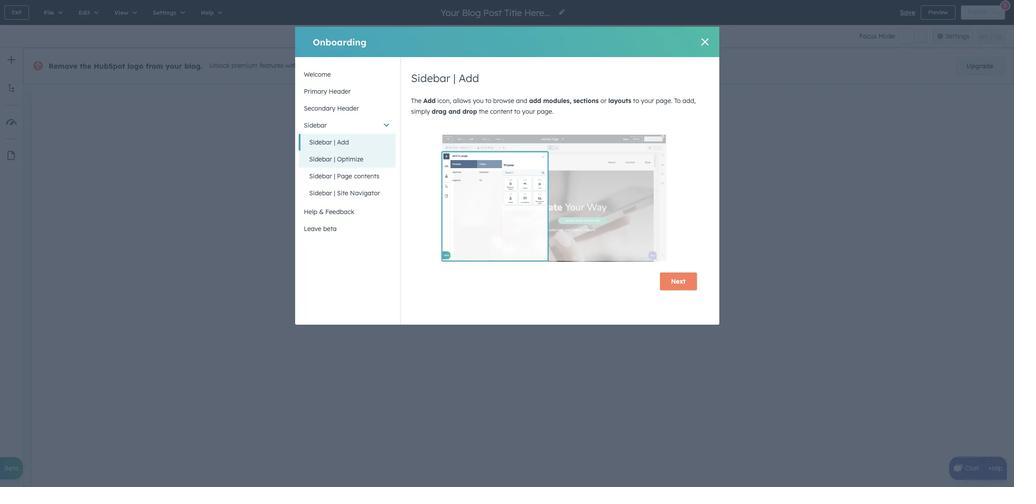 Task type: describe. For each thing, give the bounding box(es) containing it.
beta
[[323, 225, 337, 233]]

publish
[[969, 9, 987, 16]]

add
[[530, 97, 542, 105]]

icon,
[[438, 97, 452, 105]]

secondary
[[304, 105, 336, 113]]

from
[[146, 62, 163, 71]]

5
[[1004, 2, 1007, 8]]

with
[[286, 62, 298, 70]]

site
[[337, 189, 349, 198]]

starter.
[[332, 62, 353, 70]]

simply
[[411, 108, 430, 116]]

| for the sidebar | page contents button
[[334, 172, 336, 181]]

sidebar for the sidebar | add button
[[309, 139, 332, 147]]

upgrade
[[967, 62, 994, 70]]

you
[[473, 97, 484, 105]]

secondary header
[[304, 105, 359, 113]]

or
[[601, 97, 607, 105]]

save button
[[901, 7, 916, 18]]

sidebar inside button
[[304, 122, 327, 130]]

to your page. to add, simply
[[411, 97, 696, 116]]

help & feedback button
[[299, 204, 396, 221]]

sidebar | optimize button
[[299, 151, 396, 168]]

save
[[901, 8, 916, 17]]

primary header
[[304, 88, 351, 96]]

help for help & feedback
[[304, 208, 318, 216]]

0 horizontal spatial and
[[449, 108, 461, 116]]

help for help
[[990, 465, 1003, 473]]

exit
[[12, 9, 22, 16]]

sidebar | add button
[[299, 134, 396, 151]]

header for secondary header
[[337, 105, 359, 113]]

premium
[[232, 62, 258, 70]]

unlock premium features with crm suite starter.
[[210, 62, 353, 70]]

sidebar up icon,
[[411, 71, 451, 85]]

next button
[[660, 273, 697, 291]]

hubspot
[[94, 62, 125, 71]]

welcome button
[[299, 66, 396, 83]]

add,
[[683, 97, 696, 105]]

to for page.
[[515, 108, 521, 116]]

drag
[[432, 108, 447, 116]]

page
[[337, 172, 352, 181]]

your inside 'to your page. to add, simply'
[[641, 97, 655, 105]]

unlock
[[210, 62, 230, 70]]

sidebar for sidebar | optimize button
[[309, 156, 332, 164]]

features
[[260, 62, 284, 70]]

1 horizontal spatial add
[[424, 97, 436, 105]]

the inside sidebar | add "dialog"
[[479, 108, 489, 116]]

feedback
[[326, 208, 355, 216]]

to
[[675, 97, 681, 105]]

2 vertical spatial your
[[522, 108, 536, 116]]

sidebar | site navigator button
[[299, 185, 396, 202]]

preview button
[[921, 5, 956, 20]]

to for and
[[486, 97, 492, 105]]

leave
[[304, 225, 322, 233]]

logo
[[128, 62, 144, 71]]

blog.
[[185, 62, 203, 71]]

contents
[[354, 172, 380, 181]]

| for the sidebar | add button
[[334, 139, 336, 147]]

secondary header button
[[299, 100, 396, 117]]

upgrade link
[[956, 57, 1005, 75]]

add inside the sidebar | add button
[[337, 139, 349, 147]]

crm
[[300, 62, 314, 70]]

page. inside 'to your page. to add, simply'
[[656, 97, 673, 105]]

1 horizontal spatial and
[[516, 97, 528, 105]]

2 horizontal spatial add
[[459, 71, 479, 85]]

next
[[671, 278, 686, 286]]

modules,
[[544, 97, 572, 105]]



Task type: locate. For each thing, give the bounding box(es) containing it.
add up allows
[[459, 71, 479, 85]]

sidebar | page contents button
[[299, 168, 396, 185]]

focus
[[860, 32, 878, 40]]

sidebar up the &
[[309, 189, 332, 198]]

preview
[[929, 9, 949, 16]]

header for primary header
[[329, 88, 351, 96]]

onboarding
[[313, 36, 367, 48]]

sidebar | add up icon,
[[411, 71, 479, 85]]

help left the &
[[304, 208, 318, 216]]

focus mode element
[[899, 29, 928, 43]]

1 vertical spatial help
[[990, 465, 1003, 473]]

and
[[516, 97, 528, 105], [449, 108, 461, 116]]

leave beta
[[304, 225, 337, 233]]

chat
[[966, 465, 980, 473]]

optimize
[[337, 156, 364, 164]]

1 horizontal spatial page.
[[656, 97, 673, 105]]

1 vertical spatial and
[[449, 108, 461, 116]]

leave beta button
[[299, 221, 396, 238]]

add down sidebar button
[[337, 139, 349, 147]]

publish button
[[962, 5, 995, 20]]

|
[[454, 71, 456, 85], [334, 139, 336, 147], [334, 156, 336, 164], [334, 172, 336, 181], [334, 189, 336, 198]]

layouts
[[609, 97, 632, 105]]

header down welcome button
[[329, 88, 351, 96]]

sidebar | site navigator
[[309, 189, 380, 198]]

2 horizontal spatial to
[[634, 97, 640, 105]]

to inside 'to your page. to add, simply'
[[634, 97, 640, 105]]

0 vertical spatial and
[[516, 97, 528, 105]]

0 horizontal spatial your
[[166, 62, 182, 71]]

sidebar down the sidebar | optimize
[[309, 172, 332, 181]]

exit link
[[4, 5, 29, 20]]

primary header button
[[299, 83, 396, 100]]

1 vertical spatial page.
[[537, 108, 554, 116]]

| left site
[[334, 189, 336, 198]]

0 vertical spatial help
[[304, 208, 318, 216]]

0 horizontal spatial sidebar | add
[[309, 139, 349, 147]]

1 horizontal spatial your
[[522, 108, 536, 116]]

1 vertical spatial the
[[479, 108, 489, 116]]

sidebar for the sidebar | site navigator button at the top of page
[[309, 189, 332, 198]]

| left optimize
[[334, 156, 336, 164]]

0 horizontal spatial help
[[304, 208, 318, 216]]

welcome
[[304, 71, 331, 79]]

beta
[[4, 465, 18, 473]]

content
[[490, 108, 513, 116]]

sidebar down secondary
[[304, 122, 327, 130]]

| for sidebar | optimize button
[[334, 156, 336, 164]]

sidebar button
[[299, 117, 396, 134]]

beta button
[[0, 458, 23, 480]]

sidebar for the sidebar | page contents button
[[309, 172, 332, 181]]

help & feedback
[[304, 208, 355, 216]]

sidebar inside button
[[309, 139, 332, 147]]

to right the you
[[486, 97, 492, 105]]

1 vertical spatial header
[[337, 105, 359, 113]]

0 horizontal spatial the
[[80, 62, 91, 71]]

help
[[304, 208, 318, 216], [990, 465, 1003, 473]]

and down allows
[[449, 108, 461, 116]]

mode
[[879, 32, 896, 40]]

0 vertical spatial header
[[329, 88, 351, 96]]

&
[[319, 208, 324, 216]]

sidebar | page contents
[[309, 172, 380, 181]]

help inside help & feedback button
[[304, 208, 318, 216]]

settings button
[[933, 29, 974, 44]]

and left add at the top of the page
[[516, 97, 528, 105]]

publish group
[[962, 5, 1006, 20]]

1 horizontal spatial to
[[515, 108, 521, 116]]

page. left to
[[656, 97, 673, 105]]

1 vertical spatial your
[[641, 97, 655, 105]]

| up allows
[[454, 71, 456, 85]]

the right remove
[[80, 62, 91, 71]]

sidebar | add
[[411, 71, 479, 85], [309, 139, 349, 147]]

0 vertical spatial the
[[80, 62, 91, 71]]

0 vertical spatial your
[[166, 62, 182, 71]]

your right layouts
[[641, 97, 655, 105]]

the add icon, allows you to browse and add modules, sections or layouts
[[411, 97, 632, 105]]

header
[[329, 88, 351, 96], [337, 105, 359, 113]]

0 vertical spatial sidebar | add
[[411, 71, 479, 85]]

browse
[[494, 97, 515, 105]]

drop
[[463, 108, 477, 116]]

to down the add icon, allows you to browse and add modules, sections or layouts
[[515, 108, 521, 116]]

the
[[411, 97, 422, 105]]

1 horizontal spatial sidebar | add
[[411, 71, 479, 85]]

sidebar | add inside button
[[309, 139, 349, 147]]

drag and drop the content to your page.
[[432, 108, 554, 116]]

sidebar | add up the sidebar | optimize
[[309, 139, 349, 147]]

header down primary header button
[[337, 105, 359, 113]]

close image
[[702, 38, 709, 46]]

sections
[[574, 97, 599, 105]]

sidebar | optimize
[[309, 156, 364, 164]]

to right layouts
[[634, 97, 640, 105]]

1 vertical spatial add
[[424, 97, 436, 105]]

| inside button
[[334, 139, 336, 147]]

| left page
[[334, 172, 336, 181]]

to
[[486, 97, 492, 105], [634, 97, 640, 105], [515, 108, 521, 116]]

add
[[459, 71, 479, 85], [424, 97, 436, 105], [337, 139, 349, 147]]

your
[[166, 62, 182, 71], [641, 97, 655, 105], [522, 108, 536, 116]]

group
[[978, 29, 1006, 44]]

2 horizontal spatial your
[[641, 97, 655, 105]]

settings
[[946, 32, 970, 40]]

1 vertical spatial sidebar | add
[[309, 139, 349, 147]]

your right from
[[166, 62, 182, 71]]

page.
[[656, 97, 673, 105], [537, 108, 554, 116]]

0 vertical spatial page.
[[656, 97, 673, 105]]

1 horizontal spatial help
[[990, 465, 1003, 473]]

sidebar up the sidebar | optimize
[[309, 139, 332, 147]]

your down add at the top of the page
[[522, 108, 536, 116]]

sidebar
[[411, 71, 451, 85], [304, 122, 327, 130], [309, 139, 332, 147], [309, 156, 332, 164], [309, 172, 332, 181], [309, 189, 332, 198]]

1 horizontal spatial the
[[479, 108, 489, 116]]

the
[[80, 62, 91, 71], [479, 108, 489, 116]]

add right the
[[424, 97, 436, 105]]

| up the sidebar | optimize
[[334, 139, 336, 147]]

remove
[[49, 62, 78, 71]]

2 vertical spatial add
[[337, 139, 349, 147]]

0 horizontal spatial page.
[[537, 108, 554, 116]]

navigator
[[350, 189, 380, 198]]

remove the hubspot logo from your blog.
[[49, 62, 203, 71]]

primary
[[304, 88, 327, 96]]

allows
[[453, 97, 471, 105]]

suite
[[315, 62, 330, 70]]

page. down add at the top of the page
[[537, 108, 554, 116]]

help right chat
[[990, 465, 1003, 473]]

0 horizontal spatial add
[[337, 139, 349, 147]]

0 vertical spatial add
[[459, 71, 479, 85]]

focus mode
[[860, 32, 896, 40]]

| for the sidebar | site navigator button at the top of page
[[334, 189, 336, 198]]

sidebar | add dialog
[[295, 27, 720, 325]]

None field
[[440, 6, 553, 19]]

0 horizontal spatial to
[[486, 97, 492, 105]]

the down the you
[[479, 108, 489, 116]]

sidebar up sidebar | page contents on the left top
[[309, 156, 332, 164]]



Task type: vqa. For each thing, say whether or not it's contained in the screenshot.
Beta BUTTON
yes



